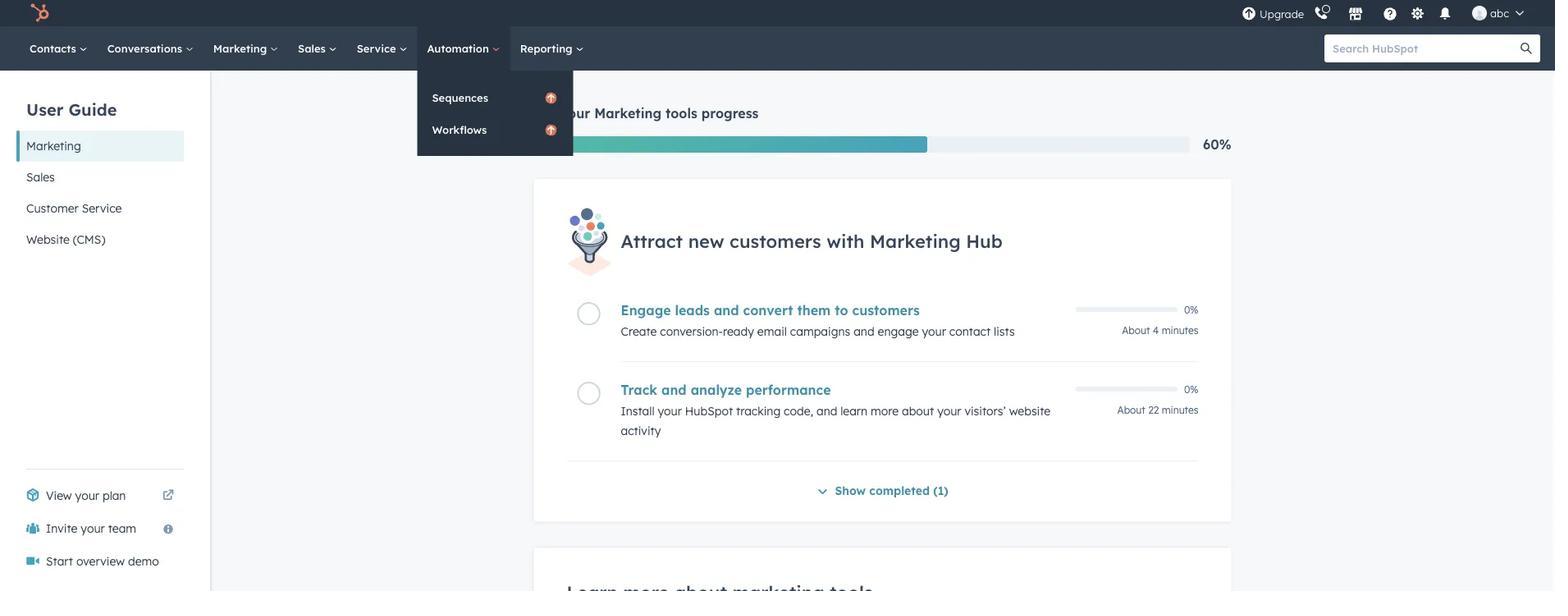Task type: locate. For each thing, give the bounding box(es) containing it.
marketing
[[213, 41, 270, 55], [595, 105, 662, 121], [26, 139, 81, 153], [870, 229, 961, 252]]

visitors'
[[965, 404, 1006, 418]]

website
[[26, 232, 70, 247]]

them
[[798, 302, 831, 319]]

0% for track and analyze performance
[[1185, 383, 1199, 395]]

about left 4
[[1122, 324, 1151, 337]]

customers inside engage leads and convert them to customers create conversion-ready email campaigns and engage your contact lists
[[852, 302, 920, 319]]

Search HubSpot search field
[[1325, 34, 1526, 62]]

with
[[827, 229, 865, 252]]

service down sales button
[[82, 201, 122, 215]]

and
[[714, 302, 739, 319], [854, 324, 875, 339], [662, 382, 687, 398], [817, 404, 838, 418]]

1 vertical spatial customers
[[852, 302, 920, 319]]

track and analyze performance install your hubspot tracking code, and learn more about your visitors' website activity
[[621, 382, 1051, 438]]

search button
[[1513, 34, 1541, 62]]

automation link
[[417, 26, 510, 71]]

about left the 22
[[1118, 404, 1146, 416]]

activity
[[621, 424, 661, 438]]

1 vertical spatial minutes
[[1162, 404, 1199, 416]]

customer service button
[[16, 193, 184, 224]]

1 vertical spatial service
[[82, 201, 122, 215]]

0% up about 22 minutes
[[1185, 383, 1199, 395]]

sales inside sales button
[[26, 170, 55, 184]]

about
[[902, 404, 934, 418]]

leads
[[675, 302, 710, 319]]

0% for engage leads and convert them to customers
[[1185, 304, 1199, 316]]

your marketing tools progress progress bar
[[534, 136, 928, 153]]

minutes right the 22
[[1162, 404, 1199, 416]]

customer
[[26, 201, 79, 215]]

calling icon button
[[1308, 2, 1336, 24]]

1 horizontal spatial customers
[[852, 302, 920, 319]]

upgrade image
[[1242, 7, 1257, 22]]

conversion-
[[660, 324, 723, 339]]

service
[[357, 41, 399, 55], [82, 201, 122, 215]]

attract new customers with marketing hub
[[621, 229, 1003, 252]]

sales right marketing link
[[298, 41, 329, 55]]

(1)
[[934, 484, 949, 498]]

help button
[[1377, 0, 1405, 26]]

and down track and analyze performance button at the bottom
[[817, 404, 838, 418]]

workflows link
[[417, 114, 573, 145]]

60%
[[1204, 136, 1232, 153]]

user guide views element
[[16, 71, 184, 255]]

0 vertical spatial 0%
[[1185, 304, 1199, 316]]

view your plan
[[46, 488, 126, 503]]

website (cms) button
[[16, 224, 184, 255]]

0 horizontal spatial service
[[82, 201, 122, 215]]

plan
[[103, 488, 126, 503]]

1 0% from the top
[[1185, 304, 1199, 316]]

code,
[[784, 404, 814, 418]]

1 horizontal spatial sales
[[298, 41, 329, 55]]

minutes for engage leads and convert them to customers
[[1162, 324, 1199, 337]]

service inside service link
[[357, 41, 399, 55]]

and up the ready
[[714, 302, 739, 319]]

completed
[[870, 484, 930, 498]]

invite your team button
[[16, 512, 184, 545]]

minutes
[[1162, 324, 1199, 337], [1162, 404, 1199, 416]]

0 vertical spatial service
[[357, 41, 399, 55]]

invite
[[46, 521, 78, 536]]

start overview demo
[[46, 554, 159, 568]]

0 vertical spatial about
[[1122, 324, 1151, 337]]

user guide
[[26, 99, 117, 119]]

marketing right your
[[595, 105, 662, 121]]

2 0% from the top
[[1185, 383, 1199, 395]]

track and analyze performance button
[[621, 382, 1066, 398]]

sales up the customer
[[26, 170, 55, 184]]

your right about
[[938, 404, 962, 418]]

search image
[[1521, 43, 1533, 54]]

marketplaces image
[[1349, 7, 1364, 22]]

2 link opens in a new window image from the top
[[163, 490, 174, 502]]

link opens in a new window image
[[163, 486, 174, 506], [163, 490, 174, 502]]

0 vertical spatial minutes
[[1162, 324, 1199, 337]]

1 minutes from the top
[[1162, 324, 1199, 337]]

0%
[[1185, 304, 1199, 316], [1185, 383, 1199, 395]]

contact
[[950, 324, 991, 339]]

customers right new
[[730, 229, 822, 252]]

0% up about 4 minutes
[[1185, 304, 1199, 316]]

your
[[922, 324, 946, 339], [658, 404, 682, 418], [938, 404, 962, 418], [75, 488, 99, 503], [81, 521, 105, 536]]

reporting
[[520, 41, 576, 55]]

marketing down user
[[26, 139, 81, 153]]

hubspot image
[[30, 3, 49, 23]]

menu
[[1240, 0, 1536, 26]]

overview
[[76, 554, 125, 568]]

0 vertical spatial customers
[[730, 229, 822, 252]]

your left team
[[81, 521, 105, 536]]

1 vertical spatial about
[[1118, 404, 1146, 416]]

website
[[1010, 404, 1051, 418]]

sales link
[[288, 26, 347, 71]]

settings image
[[1411, 7, 1426, 22]]

0 vertical spatial sales
[[298, 41, 329, 55]]

service right sales link
[[357, 41, 399, 55]]

about for track and analyze performance
[[1118, 404, 1146, 416]]

tracking
[[736, 404, 781, 418]]

your inside view your plan link
[[75, 488, 99, 503]]

1 link opens in a new window image from the top
[[163, 486, 174, 506]]

marketing left sales link
[[213, 41, 270, 55]]

team
[[108, 521, 136, 536]]

your right engage
[[922, 324, 946, 339]]

service link
[[347, 26, 417, 71]]

2 minutes from the top
[[1162, 404, 1199, 416]]

0 horizontal spatial sales
[[26, 170, 55, 184]]

contacts link
[[20, 26, 97, 71]]

(cms)
[[73, 232, 105, 247]]

show completed (1) button
[[817, 481, 949, 502]]

engage
[[621, 302, 671, 319]]

show completed (1)
[[835, 484, 949, 498]]

attract
[[621, 229, 683, 252]]

engage leads and convert them to customers create conversion-ready email campaigns and engage your contact lists
[[621, 302, 1015, 339]]

your left the 'plan'
[[75, 488, 99, 503]]

hub
[[966, 229, 1003, 252]]

customers up engage
[[852, 302, 920, 319]]

guide
[[69, 99, 117, 119]]

invite your team
[[46, 521, 136, 536]]

hubspot
[[685, 404, 733, 418]]

customers
[[730, 229, 822, 252], [852, 302, 920, 319]]

1 vertical spatial sales
[[26, 170, 55, 184]]

1 horizontal spatial service
[[357, 41, 399, 55]]

0 horizontal spatial customers
[[730, 229, 822, 252]]

1 vertical spatial 0%
[[1185, 383, 1199, 395]]

minutes right 4
[[1162, 324, 1199, 337]]

sales
[[298, 41, 329, 55], [26, 170, 55, 184]]

more
[[871, 404, 899, 418]]



Task type: describe. For each thing, give the bounding box(es) containing it.
reporting link
[[510, 26, 594, 71]]

workflows
[[432, 123, 487, 136]]

marketing inside the marketing button
[[26, 139, 81, 153]]

minutes for track and analyze performance
[[1162, 404, 1199, 416]]

website (cms)
[[26, 232, 105, 247]]

abc button
[[1463, 0, 1534, 26]]

progress
[[702, 105, 759, 121]]

marketing button
[[16, 131, 184, 162]]

conversations link
[[97, 26, 203, 71]]

marketplaces button
[[1339, 0, 1373, 26]]

marketing link
[[203, 26, 288, 71]]

sales inside sales link
[[298, 41, 329, 55]]

22
[[1149, 404, 1159, 416]]

about for engage leads and convert them to customers
[[1122, 324, 1151, 337]]

automation
[[427, 41, 492, 55]]

lists
[[994, 324, 1015, 339]]

start
[[46, 554, 73, 568]]

user
[[26, 99, 64, 119]]

convert
[[743, 302, 793, 319]]

contacts
[[30, 41, 79, 55]]

help image
[[1383, 7, 1398, 22]]

campaigns
[[790, 324, 851, 339]]

sequences link
[[417, 82, 573, 113]]

install
[[621, 404, 655, 418]]

your inside engage leads and convert them to customers create conversion-ready email campaigns and engage your contact lists
[[922, 324, 946, 339]]

sequences
[[432, 91, 488, 104]]

your
[[560, 105, 590, 121]]

demo
[[128, 554, 159, 568]]

upgrade
[[1260, 7, 1304, 21]]

sales button
[[16, 162, 184, 193]]

abc
[[1491, 6, 1510, 20]]

your marketing tools progress
[[560, 105, 759, 121]]

conversations
[[107, 41, 185, 55]]

show
[[835, 484, 866, 498]]

hubspot link
[[20, 3, 62, 23]]

and right the "track"
[[662, 382, 687, 398]]

track
[[621, 382, 658, 398]]

calling icon image
[[1314, 6, 1329, 21]]

about 22 minutes
[[1118, 404, 1199, 416]]

to
[[835, 302, 848, 319]]

ready
[[723, 324, 754, 339]]

learn
[[841, 404, 868, 418]]

analyze
[[691, 382, 742, 398]]

new
[[688, 229, 725, 252]]

about 4 minutes
[[1122, 324, 1199, 337]]

menu containing abc
[[1240, 0, 1536, 26]]

your right install at bottom left
[[658, 404, 682, 418]]

tools
[[666, 105, 698, 121]]

settings link
[[1408, 5, 1428, 22]]

notifications button
[[1432, 0, 1460, 26]]

your inside invite your team button
[[81, 521, 105, 536]]

notifications image
[[1438, 7, 1453, 22]]

view your plan link
[[16, 479, 184, 512]]

start overview demo link
[[16, 545, 184, 578]]

create
[[621, 324, 657, 339]]

engage
[[878, 324, 919, 339]]

marketing inside marketing link
[[213, 41, 270, 55]]

email
[[758, 324, 787, 339]]

performance
[[746, 382, 831, 398]]

marketing left hub
[[870, 229, 961, 252]]

and down engage leads and convert them to customers button
[[854, 324, 875, 339]]

view
[[46, 488, 72, 503]]

service inside customer service button
[[82, 201, 122, 215]]

gary orlando image
[[1473, 6, 1488, 21]]

customer service
[[26, 201, 122, 215]]

automation menu
[[417, 71, 573, 156]]

engage leads and convert them to customers button
[[621, 302, 1066, 319]]

4
[[1153, 324, 1159, 337]]



Task type: vqa. For each thing, say whether or not it's contained in the screenshot.
'your' in the "View Your Plan" "LINK"
yes



